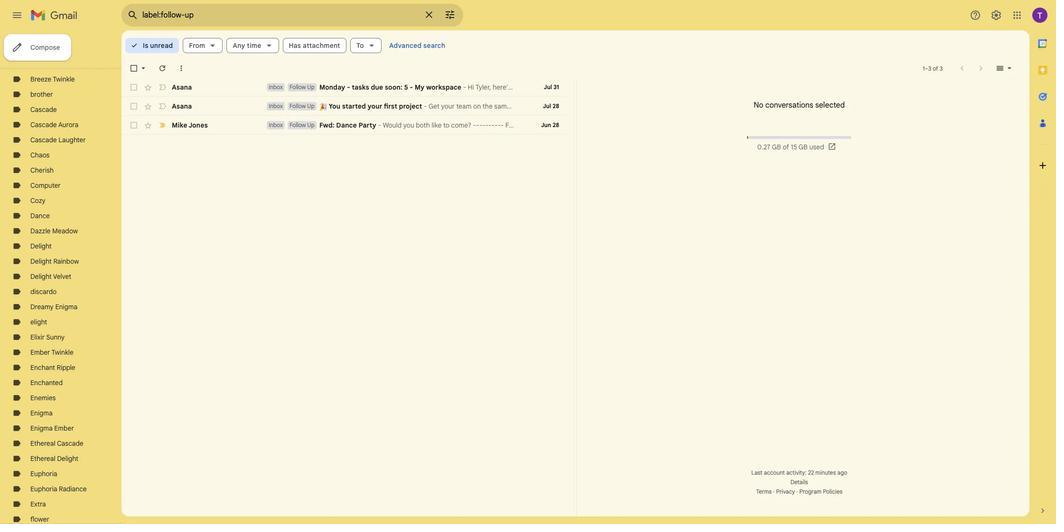 Task type: describe. For each thing, give the bounding box(es) containing it.
activity:
[[786, 469, 807, 477]]

enchanted
[[30, 379, 63, 387]]

0 horizontal spatial of
[[783, 143, 789, 151]]

rainbow
[[53, 257, 79, 266]]

2 follow from the top
[[290, 103, 306, 110]]

cascade for cascade "link" at the left top
[[30, 105, 57, 114]]

gmail image
[[30, 6, 82, 25]]

details
[[791, 479, 808, 486]]

1
[[923, 65, 925, 72]]

dance inside no conversations selected main content
[[336, 121, 357, 130]]

delight link
[[30, 242, 52, 251]]

0.27
[[757, 143, 771, 151]]

due
[[371, 83, 383, 92]]

any
[[233, 41, 245, 50]]

you started your first project
[[327, 102, 422, 111]]

1 3 from the left
[[928, 65, 931, 72]]

delight for delight rainbow
[[30, 257, 52, 266]]

advanced search button
[[385, 37, 449, 54]]

elixir sunny link
[[30, 333, 65, 342]]

cascade for cascade aurora
[[30, 121, 57, 129]]

1 row from the top
[[122, 78, 567, 97]]

radiance
[[59, 485, 87, 494]]

any time
[[233, 41, 261, 50]]

jul 28
[[543, 103, 559, 110]]

settings image
[[991, 9, 1002, 21]]

inbox for fwd: dance party -
[[269, 122, 283, 129]]

cascade link
[[30, 105, 57, 114]]

enchant ripple
[[30, 364, 75, 372]]

2 inbox from the top
[[269, 103, 283, 110]]

search
[[423, 41, 445, 50]]

2 gb from the left
[[799, 143, 808, 151]]

laughter
[[58, 136, 86, 144]]

to button
[[350, 38, 382, 53]]

computer link
[[30, 181, 61, 190]]

- right the 5
[[410, 83, 413, 92]]

tasks
[[352, 83, 369, 92]]

soon:
[[385, 83, 402, 92]]

2 · from the left
[[797, 488, 798, 496]]

privacy
[[776, 488, 795, 496]]

privacy link
[[776, 488, 795, 496]]

inbox for monday - tasks due soon: 5 - my workspace -
[[269, 84, 283, 91]]

conversations
[[765, 101, 813, 110]]

jun 28
[[541, 122, 559, 129]]

advanced
[[389, 41, 422, 50]]

jones
[[189, 121, 208, 130]]

enigma for enigma ember
[[30, 424, 53, 433]]

started
[[342, 102, 366, 111]]

ethereal for ethereal delight
[[30, 455, 55, 463]]

2 row from the top
[[122, 97, 567, 116]]

1 · from the left
[[773, 488, 775, 496]]

fwd:
[[319, 121, 335, 130]]

has attachment button
[[283, 38, 346, 53]]

cascade for cascade laughter
[[30, 136, 57, 144]]

dazzle
[[30, 227, 51, 235]]

asana for jul 31
[[172, 83, 192, 92]]

any time button
[[227, 38, 279, 53]]

breeze twinkle link
[[30, 75, 75, 84]]

enemies link
[[30, 394, 56, 403]]

chaos
[[30, 151, 50, 159]]

ago
[[838, 469, 847, 477]]

selected
[[815, 101, 845, 110]]

jul for jul 31
[[544, 84, 552, 91]]

from button
[[183, 38, 223, 53]]

flower
[[30, 516, 49, 524]]

refresh image
[[158, 64, 167, 73]]

program
[[799, 488, 822, 496]]

details link
[[791, 479, 808, 486]]

jul 31
[[544, 84, 559, 91]]

unread
[[150, 41, 173, 50]]

🎉 image
[[319, 103, 327, 111]]

mike jones
[[172, 121, 208, 130]]

advanced search
[[389, 41, 445, 50]]

elixir sunny
[[30, 333, 65, 342]]

discardo
[[30, 288, 57, 296]]

follow up for fwd:
[[290, 122, 315, 129]]

no conversations selected main content
[[122, 30, 1030, 517]]

account
[[764, 469, 785, 477]]

first
[[384, 102, 397, 111]]

ripple
[[57, 364, 75, 372]]

15
[[791, 143, 797, 151]]

dreamy enigma link
[[30, 303, 77, 311]]

has
[[289, 41, 301, 50]]

search mail image
[[124, 7, 141, 24]]

0 vertical spatial ember
[[30, 348, 50, 357]]

delight velvet link
[[30, 272, 71, 281]]

enemies
[[30, 394, 56, 403]]

0.27 gb of 15 gb used
[[757, 143, 824, 151]]

cascade aurora
[[30, 121, 78, 129]]

ethereal for ethereal cascade
[[30, 440, 55, 448]]

ethereal delight
[[30, 455, 78, 463]]

ethereal cascade
[[30, 440, 83, 448]]

twinkle for ember twinkle
[[51, 348, 74, 357]]

asana for jul 28
[[172, 102, 192, 111]]

2 3 from the left
[[940, 65, 943, 72]]

compose button
[[4, 34, 71, 61]]

more image
[[177, 64, 186, 73]]

last
[[751, 469, 763, 477]]

cascade aurora link
[[30, 121, 78, 129]]

elixir
[[30, 333, 45, 342]]

breeze
[[30, 75, 51, 84]]

has attachment
[[289, 41, 340, 50]]

attachment
[[303, 41, 340, 50]]

dazzle meadow link
[[30, 227, 78, 235]]

no conversations selected
[[754, 101, 845, 110]]

enchant
[[30, 364, 55, 372]]

elight
[[30, 318, 47, 327]]

extra link
[[30, 500, 46, 509]]

program policies link
[[799, 488, 843, 496]]

terms link
[[756, 488, 772, 496]]

0 vertical spatial of
[[933, 65, 938, 72]]

2 up from the top
[[307, 103, 315, 110]]



Task type: vqa. For each thing, say whether or not it's contained in the screenshot.
Personal Messages And Messages That Don'T Appear In Other Tabs Will Be Shown Here.
no



Task type: locate. For each thing, give the bounding box(es) containing it.
ethereal delight link
[[30, 455, 78, 463]]

ember up ethereal cascade link
[[54, 424, 74, 433]]

chaos link
[[30, 151, 50, 159]]

0 vertical spatial dance
[[336, 121, 357, 130]]

2 vertical spatial up
[[307, 122, 315, 129]]

delight up 'discardo' link
[[30, 272, 52, 281]]

3 inbox from the top
[[269, 122, 283, 129]]

2 28 from the top
[[553, 122, 559, 129]]

follow left the 🎉 icon
[[290, 103, 306, 110]]

ember twinkle
[[30, 348, 74, 357]]

fwd: dance party -
[[319, 121, 383, 130]]

cascade up chaos
[[30, 136, 57, 144]]

ethereal up euphoria link
[[30, 455, 55, 463]]

0 horizontal spatial 3
[[928, 65, 931, 72]]

jul left 31
[[544, 84, 552, 91]]

3 up from the top
[[307, 122, 315, 129]]

of
[[933, 65, 938, 72], [783, 143, 789, 151]]

follow up left fwd:
[[290, 122, 315, 129]]

1 vertical spatial inbox
[[269, 103, 283, 110]]

asana up the mike
[[172, 102, 192, 111]]

toggle split pane mode image
[[995, 64, 1005, 73]]

1 vertical spatial 28
[[553, 122, 559, 129]]

1 vertical spatial twinkle
[[51, 348, 74, 357]]

delight down dazzle
[[30, 242, 52, 251]]

1 horizontal spatial gb
[[799, 143, 808, 151]]

enchanted link
[[30, 379, 63, 387]]

delight down ethereal cascade link
[[57, 455, 78, 463]]

euphoria down ethereal delight link
[[30, 470, 57, 478]]

0 horizontal spatial gb
[[772, 143, 781, 151]]

extra
[[30, 500, 46, 509]]

cozy link
[[30, 197, 45, 205]]

1 vertical spatial ethereal
[[30, 455, 55, 463]]

breeze twinkle
[[30, 75, 75, 84]]

delight for delight velvet
[[30, 272, 52, 281]]

euphoria for euphoria radiance
[[30, 485, 57, 494]]

3 follow from the top
[[290, 122, 306, 129]]

- down my
[[422, 102, 429, 111]]

dance inside navigation
[[30, 212, 50, 220]]

1 inbox from the top
[[269, 84, 283, 91]]

minutes
[[816, 469, 836, 477]]

1 vertical spatial ember
[[54, 424, 74, 433]]

1 horizontal spatial dance
[[336, 121, 357, 130]]

your
[[368, 102, 382, 111]]

2 vertical spatial inbox
[[269, 122, 283, 129]]

sunny
[[46, 333, 65, 342]]

meadow
[[52, 227, 78, 235]]

row
[[122, 78, 567, 97], [122, 97, 567, 116], [122, 116, 567, 135]]

1 vertical spatial jul
[[543, 103, 551, 110]]

up left fwd:
[[307, 122, 315, 129]]

brother
[[30, 90, 53, 99]]

up left the 🎉 icon
[[307, 103, 315, 110]]

ember twinkle link
[[30, 348, 74, 357]]

2 asana from the top
[[172, 102, 192, 111]]

follow link to manage storage image
[[828, 142, 838, 152]]

no
[[754, 101, 763, 110]]

0 vertical spatial twinkle
[[53, 75, 75, 84]]

28 for mike jones
[[553, 122, 559, 129]]

cozy
[[30, 197, 45, 205]]

enigma down enigma link
[[30, 424, 53, 433]]

discardo link
[[30, 288, 57, 296]]

enigma right dreamy
[[55, 303, 77, 311]]

policies
[[823, 488, 843, 496]]

enigma ember
[[30, 424, 74, 433]]

dreamy enigma
[[30, 303, 77, 311]]

1 follow from the top
[[290, 84, 306, 91]]

monday
[[319, 83, 345, 92]]

is unread
[[143, 41, 173, 50]]

velvet
[[53, 272, 71, 281]]

0 vertical spatial inbox
[[269, 84, 283, 91]]

2 follow up from the top
[[290, 103, 315, 110]]

0 vertical spatial follow up
[[290, 84, 315, 91]]

0 vertical spatial jul
[[544, 84, 552, 91]]

tab list
[[1030, 30, 1056, 490]]

jul
[[544, 84, 552, 91], [543, 103, 551, 110]]

0 horizontal spatial ·
[[773, 488, 775, 496]]

project
[[399, 102, 422, 111]]

of left 15 at the right
[[783, 143, 789, 151]]

elight link
[[30, 318, 47, 327]]

follow
[[290, 84, 306, 91], [290, 103, 306, 110], [290, 122, 306, 129]]

row containing mike jones
[[122, 116, 567, 135]]

dance link
[[30, 212, 50, 220]]

0 vertical spatial ethereal
[[30, 440, 55, 448]]

enchant ripple link
[[30, 364, 75, 372]]

28
[[553, 103, 559, 110], [553, 122, 559, 129]]

1 vertical spatial enigma
[[30, 409, 53, 418]]

2 vertical spatial follow
[[290, 122, 306, 129]]

row up you
[[122, 78, 567, 97]]

jul up "jun"
[[543, 103, 551, 110]]

enigma link
[[30, 409, 53, 418]]

cherish
[[30, 166, 54, 175]]

ethereal down enigma ember link
[[30, 440, 55, 448]]

cascade laughter link
[[30, 136, 86, 144]]

1 asana from the top
[[172, 83, 192, 92]]

·
[[773, 488, 775, 496], [797, 488, 798, 496]]

1 vertical spatial of
[[783, 143, 789, 151]]

1 vertical spatial follow
[[290, 103, 306, 110]]

3 follow up from the top
[[290, 122, 315, 129]]

· down details
[[797, 488, 798, 496]]

enigma
[[55, 303, 77, 311], [30, 409, 53, 418], [30, 424, 53, 433]]

None search field
[[122, 4, 463, 27]]

- right party
[[378, 121, 381, 130]]

euphoria link
[[30, 470, 57, 478]]

aurora
[[58, 121, 78, 129]]

to
[[356, 41, 364, 50]]

twinkle right 'breeze'
[[53, 75, 75, 84]]

asana down more icon
[[172, 83, 192, 92]]

delight for delight link
[[30, 242, 52, 251]]

up for fwd: dance party -
[[307, 122, 315, 129]]

inbox
[[269, 84, 283, 91], [269, 103, 283, 110], [269, 122, 283, 129]]

0 horizontal spatial dance
[[30, 212, 50, 220]]

0 horizontal spatial ember
[[30, 348, 50, 357]]

1 up from the top
[[307, 84, 315, 91]]

delight rainbow
[[30, 257, 79, 266]]

3 right '1' at the top right
[[928, 65, 931, 72]]

1 ethereal from the top
[[30, 440, 55, 448]]

enigma for enigma link
[[30, 409, 53, 418]]

cascade down the brother 'link'
[[30, 105, 57, 114]]

cascade
[[30, 105, 57, 114], [30, 121, 57, 129], [30, 136, 57, 144], [57, 440, 83, 448]]

gb right 0.27
[[772, 143, 781, 151]]

follow for monday - tasks due soon: 5 - my workspace
[[290, 84, 306, 91]]

my
[[415, 83, 425, 92]]

you
[[329, 102, 340, 111]]

euphoria
[[30, 470, 57, 478], [30, 485, 57, 494]]

euphoria radiance
[[30, 485, 87, 494]]

1 horizontal spatial ember
[[54, 424, 74, 433]]

euphoria down euphoria link
[[30, 485, 57, 494]]

follow up left the 🎉 icon
[[290, 103, 315, 110]]

compose
[[30, 43, 60, 52]]

1 follow up from the top
[[290, 84, 315, 91]]

Search mail text field
[[142, 10, 418, 20]]

1 gb from the left
[[772, 143, 781, 151]]

2 euphoria from the top
[[30, 485, 57, 494]]

1 vertical spatial up
[[307, 103, 315, 110]]

· right terms link
[[773, 488, 775, 496]]

enigma down enemies
[[30, 409, 53, 418]]

jul for jul 28
[[543, 103, 551, 110]]

dazzle meadow
[[30, 227, 78, 235]]

0 vertical spatial 28
[[553, 103, 559, 110]]

navigation containing compose
[[0, 30, 122, 525]]

1 vertical spatial euphoria
[[30, 485, 57, 494]]

0 vertical spatial up
[[307, 84, 315, 91]]

- left tasks
[[347, 83, 350, 92]]

cascade up ethereal delight
[[57, 440, 83, 448]]

1 vertical spatial asana
[[172, 102, 192, 111]]

twinkle up ripple
[[51, 348, 74, 357]]

row up the fwd: dance party -
[[122, 97, 567, 116]]

0 vertical spatial euphoria
[[30, 470, 57, 478]]

up left monday
[[307, 84, 315, 91]]

1 vertical spatial follow up
[[290, 103, 315, 110]]

28 right "jun"
[[553, 122, 559, 129]]

- right workspace
[[463, 83, 466, 92]]

28 down 31
[[553, 103, 559, 110]]

dance right fwd:
[[336, 121, 357, 130]]

is
[[143, 41, 148, 50]]

2 vertical spatial enigma
[[30, 424, 53, 433]]

cascade down cascade "link" at the left top
[[30, 121, 57, 129]]

2 ethereal from the top
[[30, 455, 55, 463]]

monday - tasks due soon: 5 - my workspace -
[[319, 83, 468, 92]]

navigation
[[0, 30, 122, 525]]

cherish link
[[30, 166, 54, 175]]

euphoria radiance link
[[30, 485, 87, 494]]

delight velvet
[[30, 272, 71, 281]]

dance up dazzle
[[30, 212, 50, 220]]

clear search image
[[420, 5, 439, 24]]

gb
[[772, 143, 781, 151], [799, 143, 808, 151]]

delight down delight link
[[30, 257, 52, 266]]

mike
[[172, 121, 187, 130]]

ember up enchant
[[30, 348, 50, 357]]

last account activity: 22 minutes ago details terms · privacy · program policies
[[751, 469, 847, 496]]

follow up left monday
[[290, 84, 315, 91]]

2 vertical spatial follow up
[[290, 122, 315, 129]]

advanced search options image
[[441, 5, 459, 24]]

follow left fwd:
[[290, 122, 306, 129]]

None checkbox
[[129, 64, 139, 73], [129, 121, 139, 130], [129, 64, 139, 73], [129, 121, 139, 130]]

1 euphoria from the top
[[30, 470, 57, 478]]

enigma ember link
[[30, 424, 74, 433]]

0 vertical spatial enigma
[[55, 303, 77, 311]]

1 horizontal spatial ·
[[797, 488, 798, 496]]

is unread button
[[125, 38, 179, 53]]

1 horizontal spatial of
[[933, 65, 938, 72]]

gb right 15 at the right
[[799, 143, 808, 151]]

terms
[[756, 488, 772, 496]]

of right "–"
[[933, 65, 938, 72]]

28 for asana
[[553, 103, 559, 110]]

1 horizontal spatial 3
[[940, 65, 943, 72]]

0 vertical spatial asana
[[172, 83, 192, 92]]

None checkbox
[[129, 83, 139, 92], [129, 102, 139, 111], [129, 83, 139, 92], [129, 102, 139, 111]]

ethereal cascade link
[[30, 440, 83, 448]]

-
[[347, 83, 350, 92], [410, 83, 413, 92], [463, 83, 466, 92], [422, 102, 429, 111], [378, 121, 381, 130]]

1 28 from the top
[[553, 103, 559, 110]]

main menu image
[[11, 9, 23, 21]]

euphoria for euphoria link
[[30, 470, 57, 478]]

support image
[[970, 9, 981, 21]]

3 row from the top
[[122, 116, 567, 135]]

follow left monday
[[290, 84, 306, 91]]

delight
[[30, 242, 52, 251], [30, 257, 52, 266], [30, 272, 52, 281], [57, 455, 78, 463]]

follow for fwd: dance party
[[290, 122, 306, 129]]

row down you
[[122, 116, 567, 135]]

0 vertical spatial follow
[[290, 84, 306, 91]]

3 right "–"
[[940, 65, 943, 72]]

follow up for monday
[[290, 84, 315, 91]]

twinkle for breeze twinkle
[[53, 75, 75, 84]]

1 vertical spatial dance
[[30, 212, 50, 220]]

workspace
[[426, 83, 461, 92]]

up for monday - tasks due soon: 5 - my workspace -
[[307, 84, 315, 91]]

party
[[359, 121, 376, 130]]



